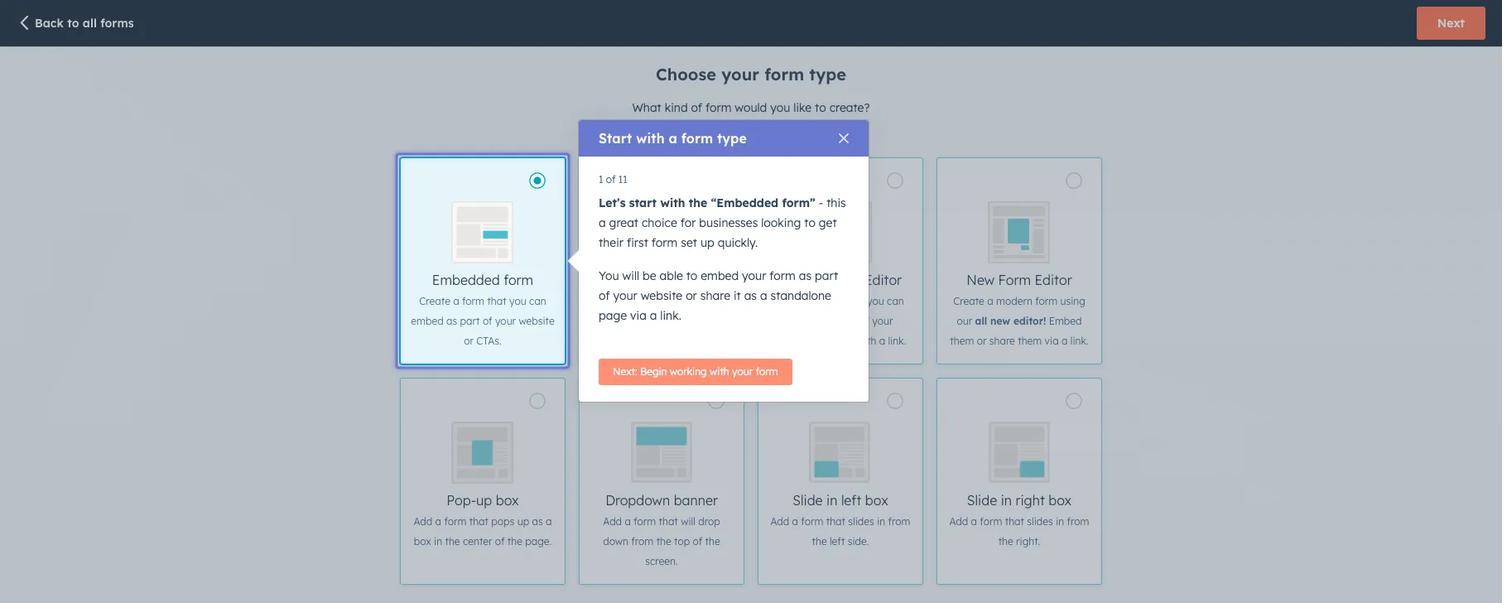 Task type: locate. For each thing, give the bounding box(es) containing it.
forms
[[100, 16, 134, 31]]

type up create?
[[809, 64, 847, 84]]

to inside back to all forms link
[[67, 16, 79, 31]]

1 horizontal spatial type
[[809, 64, 847, 84]]

slide inside slide in right box add a form that slides in from the right.
[[967, 492, 997, 509]]

website,
[[775, 335, 813, 347]]

your up would
[[722, 64, 760, 84]]

None radio
[[758, 157, 924, 364], [937, 157, 1103, 364], [400, 378, 566, 585], [579, 378, 745, 585], [937, 378, 1103, 585], [758, 157, 924, 364], [937, 157, 1103, 364], [400, 378, 566, 585], [579, 378, 745, 585], [937, 378, 1103, 585]]

to
[[67, 16, 79, 31], [815, 100, 826, 115], [805, 215, 816, 230], [686, 268, 698, 283]]

as down legacy
[[824, 315, 835, 327]]

1 vertical spatial will
[[681, 515, 696, 528]]

1 vertical spatial all
[[975, 315, 988, 327]]

your up the ctas.
[[495, 315, 516, 327]]

slides
[[848, 515, 875, 528], [1027, 515, 1053, 528]]

via
[[630, 308, 647, 323], [1045, 335, 1059, 347]]

the up for
[[689, 195, 708, 210]]

you inside standalone page create a form on a standalone page that you can share through a link.
[[654, 315, 671, 327]]

as inside create a form that you can embed as part of your website or ctas.
[[446, 315, 457, 327]]

create down you
[[590, 295, 621, 307]]

1 horizontal spatial embed
[[701, 268, 739, 283]]

page up through
[[605, 315, 629, 327]]

2 vertical spatial up
[[517, 515, 529, 528]]

form inside "dropdown banner add a form that will drop down from the top of the screen."
[[634, 515, 656, 528]]

dropdown banner add a form that will drop down from the top of the screen.
[[603, 492, 720, 567]]

slides up side.
[[848, 515, 875, 528]]

your left our
[[872, 315, 893, 327]]

2 horizontal spatial up
[[701, 235, 715, 250]]

editor inside legacy form editor create a form that you can embed as part of your website, or share with a link.
[[865, 272, 902, 288]]

add inside pop-up box add a form that pops up as a box in the center of the page.
[[414, 515, 433, 528]]

will up 'top'
[[681, 515, 696, 528]]

editor!
[[1014, 315, 1046, 327]]

to right back
[[67, 16, 79, 31]]

2 horizontal spatial can
[[887, 295, 904, 307]]

embed inside legacy form editor create a form that you can embed as part of your website, or share with a link.
[[788, 315, 821, 327]]

add inside slide in left box add a form that slides in from the left side.
[[771, 515, 790, 528]]

as inside pop-up box add a form that pops up as a box in the center of the page.
[[532, 515, 543, 528]]

0 horizontal spatial slide
[[793, 492, 823, 509]]

share inside embed them or share them via a link.
[[990, 335, 1015, 347]]

a inside slide in right box add a form that slides in from the right.
[[971, 515, 977, 528]]

box up pops
[[496, 492, 519, 509]]

box right right
[[1049, 492, 1072, 509]]

1 horizontal spatial editor
[[1035, 272, 1072, 288]]

0 horizontal spatial up
[[476, 492, 492, 509]]

left up side.
[[842, 492, 862, 509]]

form for new
[[999, 272, 1031, 288]]

0 vertical spatial up
[[701, 235, 715, 250]]

with inside legacy form editor create a form that you can embed as part of your website, or share with a link.
[[857, 335, 877, 347]]

box inside slide in left box add a form that slides in from the left side.
[[865, 492, 889, 509]]

from inside "dropdown banner add a form that will drop down from the top of the screen."
[[631, 535, 654, 548]]

page down you
[[599, 308, 627, 323]]

of
[[691, 100, 702, 115], [606, 173, 616, 186], [599, 288, 610, 303], [483, 315, 492, 327], [860, 315, 870, 327], [495, 535, 505, 548], [693, 535, 703, 548]]

1 add from the left
[[414, 515, 433, 528]]

start with a form type
[[599, 130, 747, 147]]

choose your form type
[[656, 64, 847, 84]]

1
[[599, 173, 603, 186]]

1 horizontal spatial slides
[[1027, 515, 1053, 528]]

box up side.
[[865, 492, 889, 509]]

0 horizontal spatial all
[[83, 16, 97, 31]]

0 horizontal spatial website
[[519, 315, 555, 327]]

0 horizontal spatial them
[[950, 335, 974, 347]]

0 vertical spatial will
[[622, 268, 640, 283]]

banner
[[674, 492, 718, 509]]

share left 'it'
[[701, 288, 731, 303]]

your right working
[[732, 365, 753, 378]]

via up through
[[630, 308, 647, 323]]

start
[[629, 195, 657, 210]]

all right our
[[975, 315, 988, 327]]

part
[[815, 268, 838, 283], [460, 315, 480, 327], [837, 315, 857, 327]]

of inside "dropdown banner add a form that will drop down from the top of the screen."
[[693, 535, 703, 548]]

0 horizontal spatial from
[[631, 535, 654, 548]]

to left get
[[805, 215, 816, 230]]

1 horizontal spatial form
[[999, 272, 1031, 288]]

box left center
[[414, 535, 431, 548]]

that inside slide in left box add a form that slides in from the left side.
[[826, 515, 846, 528]]

slides for right
[[1027, 515, 1053, 528]]

1 slides from the left
[[848, 515, 875, 528]]

standalone inside you will be able to embed your form as part of your website or share it as a standalone page via a link.
[[771, 288, 832, 303]]

form inside create a form that you can embed as part of your website or ctas.
[[462, 295, 485, 307]]

0 horizontal spatial form
[[828, 272, 861, 288]]

add
[[414, 515, 433, 528], [603, 515, 622, 528], [771, 515, 790, 528], [950, 515, 968, 528]]

standalone left 'it'
[[682, 295, 734, 307]]

form inside legacy form editor create a form that you can embed as part of your website, or share with a link.
[[828, 272, 861, 288]]

form
[[828, 272, 861, 288], [999, 272, 1031, 288]]

add inside "dropdown banner add a form that will drop down from the top of the screen."
[[603, 515, 622, 528]]

form inside button
[[756, 365, 778, 378]]

up right pops
[[517, 515, 529, 528]]

2 slide from the left
[[967, 492, 997, 509]]

them down editor! in the bottom of the page
[[1018, 335, 1042, 347]]

through
[[629, 335, 665, 347]]

via inside embed them or share them via a link.
[[1045, 335, 1059, 347]]

working
[[670, 365, 707, 378]]

next button
[[1417, 7, 1486, 40]]

form inside slide in left box add a form that slides in from the left side.
[[801, 515, 824, 528]]

can inside standalone page create a form on a standalone page that you can share through a link.
[[673, 315, 691, 327]]

2 form from the left
[[999, 272, 1031, 288]]

up inside - this a great choice for businesses looking to get their first form set up quickly.
[[701, 235, 715, 250]]

editor right legacy
[[865, 272, 902, 288]]

3 add from the left
[[771, 515, 790, 528]]

slides inside slide in left box add a form that slides in from the left side.
[[848, 515, 875, 528]]

or down all new editor! on the bottom right
[[977, 335, 987, 347]]

embed down embedded
[[411, 315, 444, 327]]

form up "modern"
[[999, 272, 1031, 288]]

0 horizontal spatial embed
[[411, 315, 444, 327]]

from for slide in left box
[[888, 515, 911, 528]]

for
[[681, 215, 696, 230]]

form
[[765, 64, 804, 84], [706, 100, 732, 115], [682, 130, 713, 147], [652, 235, 678, 250], [770, 268, 796, 283], [504, 272, 534, 288], [462, 295, 485, 307], [633, 295, 655, 307], [820, 295, 842, 307], [1036, 295, 1058, 307], [756, 365, 778, 378], [444, 515, 467, 528], [634, 515, 656, 528], [801, 515, 824, 528], [980, 515, 1003, 528]]

create up our
[[954, 295, 985, 307]]

slide in left box add a form that slides in from the left side.
[[771, 492, 911, 548]]

or left the ctas.
[[464, 335, 474, 347]]

you
[[771, 100, 791, 115], [509, 295, 527, 307], [867, 295, 884, 307], [654, 315, 671, 327]]

pop-
[[447, 492, 476, 509]]

0 vertical spatial all
[[83, 16, 97, 31]]

page inside you will be able to embed your form as part of your website or share it as a standalone page via a link.
[[599, 308, 627, 323]]

via inside you will be able to embed your form as part of your website or share it as a standalone page via a link.
[[630, 308, 647, 323]]

that inside pop-up box add a form that pops up as a box in the center of the page.
[[469, 515, 489, 528]]

from inside slide in left box add a form that slides in from the left side.
[[888, 515, 911, 528]]

create
[[419, 295, 451, 307], [590, 295, 621, 307], [777, 295, 808, 307], [954, 295, 985, 307]]

website
[[641, 288, 683, 303], [519, 315, 555, 327]]

0 vertical spatial via
[[630, 308, 647, 323]]

your
[[722, 64, 760, 84], [742, 268, 767, 283], [613, 288, 638, 303], [495, 315, 516, 327], [872, 315, 893, 327], [732, 365, 753, 378]]

standalone inside standalone page create a form on a standalone page that you can share through a link.
[[682, 295, 734, 307]]

legacy
[[779, 272, 825, 288]]

all left forms
[[83, 16, 97, 31]]

1 create from the left
[[419, 295, 451, 307]]

pops
[[491, 515, 515, 528]]

1 horizontal spatial website
[[641, 288, 683, 303]]

up up pops
[[476, 492, 492, 509]]

0 horizontal spatial will
[[622, 268, 640, 283]]

slides up right.
[[1027, 515, 1053, 528]]

create a form that you can embed as part of your website or ctas.
[[411, 295, 555, 347]]

with
[[636, 130, 665, 147], [661, 195, 685, 210], [857, 335, 877, 347], [710, 365, 730, 378]]

let's
[[599, 195, 626, 210]]

form right legacy
[[828, 272, 861, 288]]

a
[[669, 130, 678, 147], [599, 215, 606, 230], [760, 288, 768, 303], [453, 295, 459, 307], [624, 295, 630, 307], [673, 295, 679, 307], [811, 295, 817, 307], [988, 295, 994, 307], [650, 308, 657, 323], [668, 335, 674, 347], [879, 335, 886, 347], [1062, 335, 1068, 347], [435, 515, 442, 528], [546, 515, 552, 528], [625, 515, 631, 528], [792, 515, 799, 528], [971, 515, 977, 528]]

2 slides from the left
[[1027, 515, 1053, 528]]

left
[[842, 492, 862, 509], [830, 535, 845, 548]]

embed
[[701, 268, 739, 283], [411, 315, 444, 327], [788, 315, 821, 327]]

website down able on the left
[[641, 288, 683, 303]]

of inside legacy form editor create a form that you can embed as part of your website, or share with a link.
[[860, 315, 870, 327]]

drop
[[699, 515, 720, 528]]

left left side.
[[830, 535, 845, 548]]

a inside - this a great choice for businesses looking to get their first form set up quickly.
[[599, 215, 606, 230]]

all
[[83, 16, 97, 31], [975, 315, 988, 327]]

your inside next: begin working with your form button
[[732, 365, 753, 378]]

you will be able to embed your form as part of your website or share it as a standalone page via a link.
[[599, 268, 838, 323]]

create down legacy
[[777, 295, 808, 307]]

the left right.
[[999, 535, 1014, 548]]

with right the "website,"
[[857, 335, 877, 347]]

that
[[487, 295, 507, 307], [845, 295, 864, 307], [631, 315, 651, 327], [469, 515, 489, 528], [659, 515, 678, 528], [826, 515, 846, 528], [1005, 515, 1025, 528]]

as
[[799, 268, 812, 283], [744, 288, 757, 303], [446, 315, 457, 327], [824, 315, 835, 327], [532, 515, 543, 528]]

of inside you will be able to embed your form as part of your website or share it as a standalone page via a link.
[[599, 288, 610, 303]]

editor up using
[[1035, 272, 1072, 288]]

with up choice
[[661, 195, 685, 210]]

as down looking
[[799, 268, 812, 283]]

1 form from the left
[[828, 272, 861, 288]]

with inside button
[[710, 365, 730, 378]]

2 editor from the left
[[1035, 272, 1072, 288]]

share right the "website,"
[[829, 335, 854, 347]]

create inside create a modern form using our
[[954, 295, 985, 307]]

0 horizontal spatial can
[[529, 295, 547, 307]]

to inside - this a great choice for businesses looking to get their first form set up quickly.
[[805, 215, 816, 230]]

1 vertical spatial website
[[519, 315, 555, 327]]

next: begin working with your form
[[613, 365, 778, 378]]

1 horizontal spatial via
[[1045, 335, 1059, 347]]

box
[[496, 492, 519, 509], [865, 492, 889, 509], [1049, 492, 1072, 509], [414, 535, 431, 548]]

page section element
[[0, 0, 1503, 46]]

1 vertical spatial via
[[1045, 335, 1059, 347]]

to inside you will be able to embed your form as part of your website or share it as a standalone page via a link.
[[686, 268, 698, 283]]

0 horizontal spatial via
[[630, 308, 647, 323]]

1 horizontal spatial slide
[[967, 492, 997, 509]]

will
[[622, 268, 640, 283], [681, 515, 696, 528]]

from
[[888, 515, 911, 528], [1067, 515, 1090, 528], [631, 535, 654, 548]]

slide
[[793, 492, 823, 509], [967, 492, 997, 509]]

1 horizontal spatial from
[[888, 515, 911, 528]]

close image
[[839, 133, 849, 143]]

choice
[[642, 215, 677, 230]]

with down what at left
[[636, 130, 665, 147]]

1 horizontal spatial will
[[681, 515, 696, 528]]

website down "embedded form"
[[519, 315, 555, 327]]

able
[[660, 268, 683, 283]]

as inside legacy form editor create a form that you can embed as part of your website, or share with a link.
[[824, 315, 835, 327]]

or right the "website,"
[[816, 335, 826, 347]]

2 create from the left
[[590, 295, 621, 307]]

1 them from the left
[[950, 335, 974, 347]]

on
[[658, 295, 670, 307]]

or inside you will be able to embed your form as part of your website or share it as a standalone page via a link.
[[686, 288, 697, 303]]

0 horizontal spatial editor
[[865, 272, 902, 288]]

2 horizontal spatial from
[[1067, 515, 1090, 528]]

will left be
[[622, 268, 640, 283]]

up right set
[[701, 235, 715, 250]]

3 create from the left
[[777, 295, 808, 307]]

- this a great choice for businesses looking to get their first form set up quickly.
[[599, 195, 846, 250]]

the down pops
[[508, 535, 523, 548]]

up
[[701, 235, 715, 250], [476, 492, 492, 509], [517, 515, 529, 528]]

create down embedded
[[419, 295, 451, 307]]

or
[[686, 288, 697, 303], [464, 335, 474, 347], [816, 335, 826, 347], [977, 335, 987, 347]]

you inside create a form that you can embed as part of your website or ctas.
[[509, 295, 527, 307]]

create inside standalone page create a form on a standalone page that you can share through a link.
[[590, 295, 621, 307]]

create inside create a form that you can embed as part of your website or ctas.
[[419, 295, 451, 307]]

0 horizontal spatial standalone
[[682, 295, 734, 307]]

in
[[827, 492, 838, 509], [1001, 492, 1012, 509], [877, 515, 886, 528], [1056, 515, 1065, 528], [434, 535, 442, 548]]

share up next: begin working with your form
[[693, 315, 719, 327]]

set
[[681, 235, 697, 250]]

form for legacy
[[828, 272, 861, 288]]

that inside "dropdown banner add a form that will drop down from the top of the screen."
[[659, 515, 678, 528]]

1 horizontal spatial can
[[673, 315, 691, 327]]

2 horizontal spatial embed
[[788, 315, 821, 327]]

the left side.
[[812, 535, 827, 548]]

0 horizontal spatial type
[[717, 130, 747, 147]]

from inside slide in right box add a form that slides in from the right.
[[1067, 515, 1090, 528]]

that inside slide in right box add a form that slides in from the right.
[[1005, 515, 1025, 528]]

to right able on the left
[[686, 268, 698, 283]]

via down embed
[[1045, 335, 1059, 347]]

with right working
[[710, 365, 730, 378]]

share down new
[[990, 335, 1015, 347]]

type
[[809, 64, 847, 84], [717, 130, 747, 147]]

4 add from the left
[[950, 515, 968, 528]]

them down our
[[950, 335, 974, 347]]

4 create from the left
[[954, 295, 985, 307]]

can inside legacy form editor create a form that you can embed as part of your website, or share with a link.
[[887, 295, 904, 307]]

will inside you will be able to embed your form as part of your website or share it as a standalone page via a link.
[[622, 268, 640, 283]]

1 horizontal spatial standalone
[[771, 288, 832, 303]]

let's start with the "embedded form"
[[599, 195, 816, 210]]

as up the page.
[[532, 515, 543, 528]]

type down would
[[717, 130, 747, 147]]

side.
[[848, 535, 869, 548]]

1 horizontal spatial up
[[517, 515, 529, 528]]

all new editor!
[[975, 315, 1046, 327]]

0 horizontal spatial slides
[[848, 515, 875, 528]]

standalone up the "website,"
[[771, 288, 832, 303]]

1 vertical spatial type
[[717, 130, 747, 147]]

slide inside slide in left box add a form that slides in from the left side.
[[793, 492, 823, 509]]

next: begin working with your form button
[[599, 359, 792, 385]]

2 add from the left
[[603, 515, 622, 528]]

link.
[[660, 308, 682, 323], [677, 335, 695, 347], [888, 335, 907, 347], [1071, 335, 1089, 347]]

embed up 'it'
[[701, 268, 739, 283]]

1 horizontal spatial them
[[1018, 335, 1042, 347]]

0 vertical spatial website
[[641, 288, 683, 303]]

None radio
[[400, 157, 566, 364], [579, 157, 745, 364], [758, 378, 924, 585], [400, 157, 566, 364], [579, 157, 745, 364], [758, 378, 924, 585]]

or right on
[[686, 288, 697, 303]]

link. inside legacy form editor create a form that you can embed as part of your website, or share with a link.
[[888, 335, 907, 347]]

as down embedded
[[446, 315, 457, 327]]

right
[[1016, 492, 1045, 509]]

1 slide from the left
[[793, 492, 823, 509]]

slides inside slide in right box add a form that slides in from the right.
[[1027, 515, 1053, 528]]

next:
[[613, 365, 638, 378]]

1 editor from the left
[[865, 272, 902, 288]]

part inside legacy form editor create a form that you can embed as part of your website, or share with a link.
[[837, 315, 857, 327]]

form inside create a modern form using our
[[1036, 295, 1058, 307]]

embed up the "website,"
[[788, 315, 821, 327]]

new
[[967, 272, 995, 288]]



Task type: vqa. For each thing, say whether or not it's contained in the screenshot.
Country text box
no



Task type: describe. For each thing, give the bounding box(es) containing it.
slide for slide in left box
[[793, 492, 823, 509]]

a inside slide in left box add a form that slides in from the left side.
[[792, 515, 799, 528]]

would
[[735, 100, 767, 115]]

start
[[599, 130, 632, 147]]

or inside legacy form editor create a form that you can embed as part of your website, or share with a link.
[[816, 335, 826, 347]]

11
[[619, 173, 628, 186]]

website inside you will be able to embed your form as part of your website or share it as a standalone page via a link.
[[641, 288, 683, 303]]

from for slide in right box
[[1067, 515, 1090, 528]]

embedded form
[[432, 272, 534, 288]]

screen.
[[646, 555, 678, 567]]

the left 'top'
[[657, 535, 672, 548]]

dropdown
[[606, 492, 670, 509]]

editor for legacy form editor create a form that you can embed as part of your website, or share with a link.
[[865, 272, 902, 288]]

page.
[[525, 535, 552, 548]]

slide in right box add a form that slides in from the right.
[[950, 492, 1090, 548]]

page down set
[[683, 272, 715, 288]]

the down the drop
[[705, 535, 720, 548]]

1 vertical spatial up
[[476, 492, 492, 509]]

back
[[35, 16, 64, 31]]

that inside legacy form editor create a form that you can embed as part of your website, or share with a link.
[[845, 295, 864, 307]]

begin
[[640, 365, 667, 378]]

you inside legacy form editor create a form that you can embed as part of your website, or share with a link.
[[867, 295, 884, 307]]

center
[[463, 535, 492, 548]]

a inside embed them or share them via a link.
[[1062, 335, 1068, 347]]

in inside pop-up box add a form that pops up as a box in the center of the page.
[[434, 535, 442, 548]]

this
[[827, 195, 846, 210]]

be
[[643, 268, 657, 283]]

ctas.
[[476, 335, 502, 347]]

0 vertical spatial type
[[809, 64, 847, 84]]

or inside create a form that you can embed as part of your website or ctas.
[[464, 335, 474, 347]]

what kind of form would you like to create?
[[632, 100, 870, 115]]

standalone
[[608, 272, 679, 288]]

form inside you will be able to embed your form as part of your website or share it as a standalone page via a link.
[[770, 268, 796, 283]]

as right 'it'
[[744, 288, 757, 303]]

link. inside you will be able to embed your form as part of your website or share it as a standalone page via a link.
[[660, 308, 682, 323]]

businesses
[[699, 215, 758, 230]]

modern
[[996, 295, 1033, 307]]

it
[[734, 288, 741, 303]]

all inside page section element
[[83, 16, 97, 31]]

that inside create a form that you can embed as part of your website or ctas.
[[487, 295, 507, 307]]

your down you
[[613, 288, 638, 303]]

create?
[[830, 100, 870, 115]]

of inside pop-up box add a form that pops up as a box in the center of the page.
[[495, 535, 505, 548]]

create a modern form using our
[[954, 295, 1086, 327]]

1 of 11
[[599, 173, 628, 186]]

form inside - this a great choice for businesses looking to get their first form set up quickly.
[[652, 235, 678, 250]]

create inside legacy form editor create a form that you can embed as part of your website, or share with a link.
[[777, 295, 808, 307]]

our
[[957, 315, 973, 327]]

down
[[603, 535, 629, 548]]

your down quickly.
[[742, 268, 767, 283]]

like
[[794, 100, 812, 115]]

pop-up box add a form that pops up as a box in the center of the page.
[[414, 492, 552, 548]]

looking
[[761, 215, 801, 230]]

editor for new form editor
[[1035, 272, 1072, 288]]

a inside create a form that you can embed as part of your website or ctas.
[[453, 295, 459, 307]]

form inside legacy form editor create a form that you can embed as part of your website, or share with a link.
[[820, 295, 842, 307]]

form inside standalone page create a form on a standalone page that you can share through a link.
[[633, 295, 655, 307]]

standalone page create a form on a standalone page that you can share through a link.
[[590, 272, 734, 347]]

or inside embed them or share them via a link.
[[977, 335, 987, 347]]

2 them from the left
[[1018, 335, 1042, 347]]

your inside legacy form editor create a form that you can embed as part of your website, or share with a link.
[[872, 315, 893, 327]]

0 vertical spatial left
[[842, 492, 862, 509]]

link. inside standalone page create a form on a standalone page that you can share through a link.
[[677, 335, 695, 347]]

back to all forms
[[35, 16, 134, 31]]

great
[[609, 215, 639, 230]]

website inside create a form that you can embed as part of your website or ctas.
[[519, 315, 555, 327]]

the inside slide in right box add a form that slides in from the right.
[[999, 535, 1014, 548]]

add inside slide in right box add a form that slides in from the right.
[[950, 515, 968, 528]]

-
[[819, 195, 824, 210]]

quickly.
[[718, 235, 758, 250]]

choose
[[656, 64, 717, 84]]

share inside you will be able to embed your form as part of your website or share it as a standalone page via a link.
[[701, 288, 731, 303]]

the left center
[[445, 535, 460, 548]]

1 horizontal spatial all
[[975, 315, 988, 327]]

legacy form editor create a form that you can embed as part of your website, or share with a link.
[[775, 272, 907, 347]]

right.
[[1016, 535, 1041, 548]]

box inside slide in right box add a form that slides in from the right.
[[1049, 492, 1072, 509]]

the inside slide in left box add a form that slides in from the left side.
[[812, 535, 827, 548]]

will inside "dropdown banner add a form that will drop down from the top of the screen."
[[681, 515, 696, 528]]

their
[[599, 235, 624, 250]]

what
[[632, 100, 662, 115]]

get
[[819, 215, 837, 230]]

of inside create a form that you can embed as part of your website or ctas.
[[483, 315, 492, 327]]

can inside create a form that you can embed as part of your website or ctas.
[[529, 295, 547, 307]]

share inside standalone page create a form on a standalone page that you can share through a link.
[[693, 315, 719, 327]]

"embedded
[[711, 195, 779, 210]]

first
[[627, 235, 649, 250]]

kind
[[665, 100, 688, 115]]

embed
[[1049, 315, 1082, 327]]

part inside you will be able to embed your form as part of your website or share it as a standalone page via a link.
[[815, 268, 838, 283]]

back to all forms link
[[17, 14, 134, 33]]

you
[[599, 268, 619, 283]]

embed inside create a form that you can embed as part of your website or ctas.
[[411, 315, 444, 327]]

new form editor
[[967, 272, 1072, 288]]

new
[[991, 315, 1011, 327]]

1 vertical spatial left
[[830, 535, 845, 548]]

a inside create a modern form using our
[[988, 295, 994, 307]]

part inside create a form that you can embed as part of your website or ctas.
[[460, 315, 480, 327]]

form inside slide in right box add a form that slides in from the right.
[[980, 515, 1003, 528]]

using
[[1061, 295, 1086, 307]]

slide for slide in right box
[[967, 492, 997, 509]]

link. inside embed them or share them via a link.
[[1071, 335, 1089, 347]]

form inside pop-up box add a form that pops up as a box in the center of the page.
[[444, 515, 467, 528]]

embedded
[[432, 272, 500, 288]]

your inside create a form that you can embed as part of your website or ctas.
[[495, 315, 516, 327]]

share inside legacy form editor create a form that you can embed as part of your website, or share with a link.
[[829, 335, 854, 347]]

a inside "dropdown banner add a form that will drop down from the top of the screen."
[[625, 515, 631, 528]]

next
[[1438, 16, 1465, 31]]

slides for left
[[848, 515, 875, 528]]

embed them or share them via a link.
[[950, 315, 1089, 347]]

top
[[674, 535, 690, 548]]

that inside standalone page create a form on a standalone page that you can share through a link.
[[631, 315, 651, 327]]

embed inside you will be able to embed your form as part of your website or share it as a standalone page via a link.
[[701, 268, 739, 283]]

form"
[[782, 195, 816, 210]]

to right like
[[815, 100, 826, 115]]



